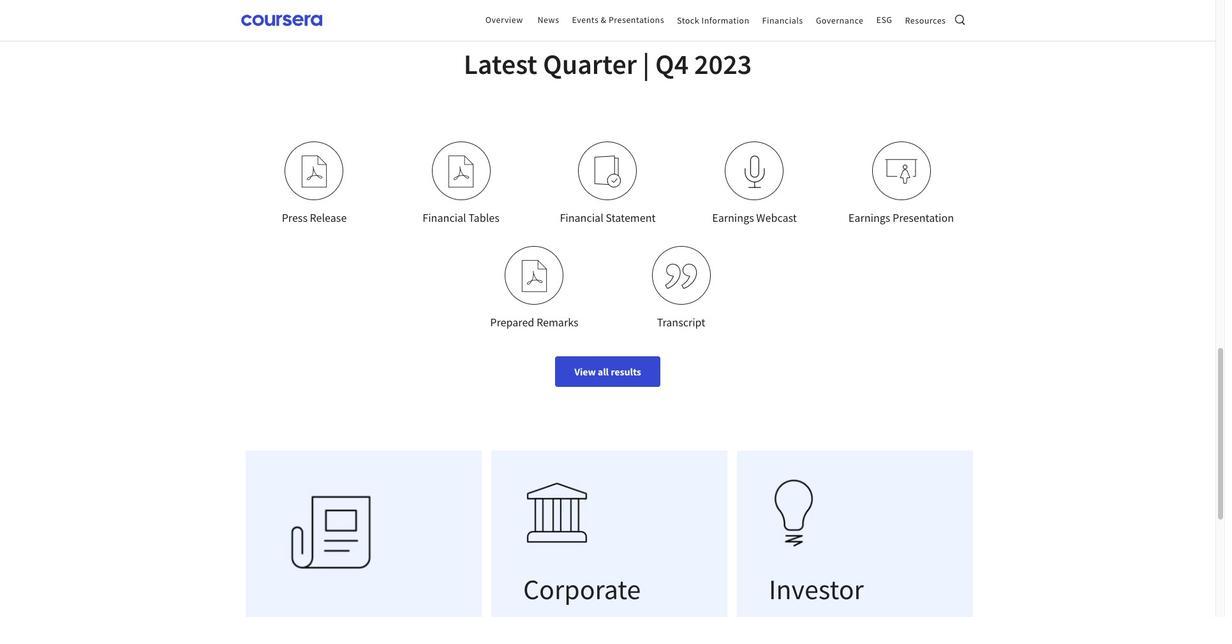 Task type: describe. For each thing, give the bounding box(es) containing it.
stock information link
[[677, 8, 750, 32]]

events
[[572, 14, 599, 26]]

quarter
[[543, 47, 637, 82]]

governance button
[[810, 8, 870, 32]]

press release link
[[282, 142, 347, 230]]

view all results link
[[555, 357, 661, 387]]

investor resources link
[[737, 451, 973, 618]]

0 horizontal spatial resources
[[769, 612, 888, 618]]

prepared remarks
[[490, 315, 579, 330]]

financials
[[763, 15, 803, 26]]

tables
[[469, 211, 500, 226]]

investor
[[769, 572, 864, 607]]

financial tables link
[[423, 142, 500, 230]]

corporate
[[523, 572, 641, 607]]

earnings presentation
[[849, 211, 954, 226]]

earnings webcast link
[[713, 142, 797, 230]]

resources link
[[905, 8, 946, 32]]

view all results
[[575, 366, 641, 378]]

overview link
[[486, 8, 523, 33]]

financial statement link
[[560, 142, 656, 230]]

menu containing overview
[[479, 0, 953, 41]]

all
[[598, 366, 609, 378]]

latest quarter | q4 2023
[[464, 47, 752, 82]]

information
[[702, 15, 750, 26]]

esg link
[[877, 8, 893, 33]]

overview
[[486, 14, 523, 26]]

prepared
[[490, 315, 534, 330]]

financials button
[[756, 8, 810, 32]]

q4
[[656, 47, 689, 82]]

webcast
[[757, 211, 797, 226]]

resources button
[[899, 8, 953, 32]]

financials link
[[763, 8, 803, 32]]

corporate governance
[[523, 572, 664, 618]]

earnings webcast
[[713, 211, 797, 226]]

news
[[538, 14, 560, 26]]

corporate governance link
[[492, 451, 728, 618]]



Task type: locate. For each thing, give the bounding box(es) containing it.
financial
[[423, 211, 466, 226], [560, 211, 604, 226]]

|
[[643, 47, 650, 82]]

governance inside popup button
[[816, 15, 864, 26]]

&
[[601, 14, 607, 26]]

earnings inside "link"
[[713, 211, 754, 226]]

1 horizontal spatial resources
[[905, 15, 946, 26]]

news link
[[538, 8, 560, 33]]

view
[[575, 366, 596, 378]]

resources down investor
[[769, 612, 888, 618]]

0 horizontal spatial financial
[[423, 211, 466, 226]]

financial left tables
[[423, 211, 466, 226]]

0 vertical spatial resources
[[905, 15, 946, 26]]

events & presentations link
[[572, 8, 665, 33]]

resources
[[905, 15, 946, 26], [769, 612, 888, 618]]

earnings left presentation
[[849, 211, 891, 226]]

0 horizontal spatial governance
[[523, 612, 664, 618]]

governance
[[816, 15, 864, 26], [523, 612, 664, 618]]

0 vertical spatial governance
[[816, 15, 864, 26]]

2023
[[695, 47, 752, 82]]

resources inside dropdown button
[[905, 15, 946, 26]]

presentations
[[609, 14, 665, 26]]

2 earnings from the left
[[849, 211, 891, 226]]

earnings
[[713, 211, 754, 226], [849, 211, 891, 226]]

1 financial from the left
[[423, 211, 466, 226]]

coursera, inc. image
[[241, 15, 322, 26]]

financial left the statement on the top
[[560, 211, 604, 226]]

press release
[[282, 211, 347, 226]]

2 financial from the left
[[560, 211, 604, 226]]

statement
[[606, 211, 656, 226]]

stock information
[[677, 15, 750, 26]]

earnings for earnings presentation
[[849, 211, 891, 226]]

results
[[611, 366, 641, 378]]

1 horizontal spatial earnings
[[849, 211, 891, 226]]

1 vertical spatial resources
[[769, 612, 888, 618]]

remarks
[[537, 315, 579, 330]]

resources left toggle search 'image'
[[905, 15, 946, 26]]

1 horizontal spatial financial
[[560, 211, 604, 226]]

latest
[[464, 47, 538, 82]]

earnings presentation link
[[849, 142, 954, 230]]

1 horizontal spatial governance
[[816, 15, 864, 26]]

esg
[[877, 14, 893, 26]]

prepared remarks link
[[490, 246, 579, 334]]

financial tables
[[423, 211, 500, 226]]

earnings for earnings webcast
[[713, 211, 754, 226]]

stock
[[677, 15, 700, 26]]

stock information button
[[671, 8, 756, 32]]

financial statement
[[560, 211, 656, 226]]

menu
[[479, 0, 953, 41]]

0 horizontal spatial earnings
[[713, 211, 754, 226]]

1 earnings from the left
[[713, 211, 754, 226]]

presentation
[[893, 211, 954, 226]]

release
[[310, 211, 347, 226]]

investor resources
[[769, 572, 888, 618]]

events & presentations
[[572, 14, 665, 26]]

governance left the esg link
[[816, 15, 864, 26]]

earnings left the webcast
[[713, 211, 754, 226]]

financial for financial tables
[[423, 211, 466, 226]]

toggle search image
[[955, 14, 965, 27]]

transcript link
[[652, 246, 711, 334]]

governance down corporate
[[523, 612, 664, 618]]

press
[[282, 211, 308, 226]]

transcript
[[657, 315, 706, 330]]

governance link
[[816, 8, 864, 32]]

financial for financial statement
[[560, 211, 604, 226]]

1 vertical spatial governance
[[523, 612, 664, 618]]



Task type: vqa. For each thing, say whether or not it's contained in the screenshot.
chevron down icon
no



